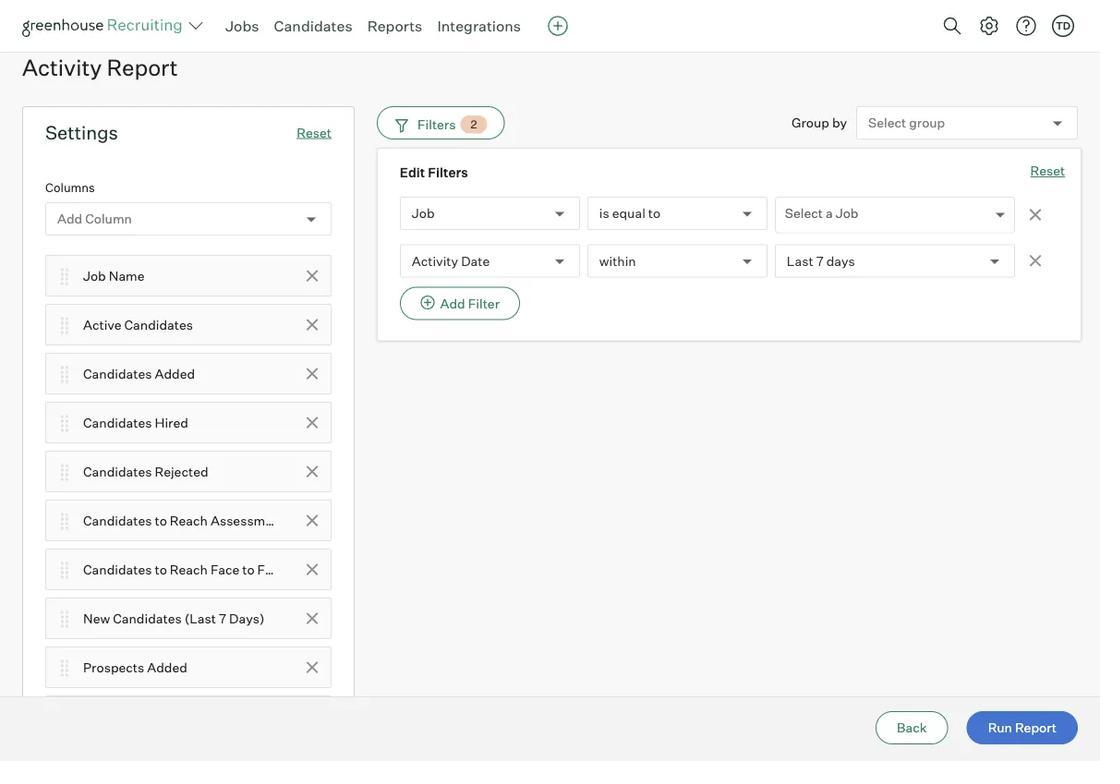 Task type: vqa. For each thing, say whether or not it's contained in the screenshot.
Prospects Added
yes



Task type: describe. For each thing, give the bounding box(es) containing it.
date
[[461, 253, 490, 269]]

settings
[[45, 121, 118, 144]]

see
[[837, 233, 861, 251]]

adjust
[[695, 233, 740, 251]]

active candidates
[[83, 317, 193, 333]]

add filter
[[440, 295, 500, 312]]

group
[[909, 115, 945, 131]]

edit filters
[[400, 165, 468, 181]]

matching
[[523, 233, 588, 251]]

no matching records found. adjust your filters to see more results. row group
[[377, 158, 1078, 326]]

found.
[[647, 233, 692, 251]]

2 face from the left
[[257, 561, 286, 578]]

configure image
[[978, 15, 1001, 37]]

is equal to
[[599, 206, 661, 222]]

last
[[787, 253, 814, 269]]

candidates for candidates hired
[[83, 415, 152, 431]]

search image
[[941, 15, 964, 37]]

select group
[[868, 115, 945, 131]]

activity date
[[412, 253, 490, 269]]

candidates for candidates to reach assessment milestone
[[83, 512, 152, 529]]

candidates to reach assessment milestone
[[83, 512, 347, 529]]

candidates for candidates added
[[83, 366, 152, 382]]

candidates added
[[83, 366, 195, 382]]

column
[[85, 211, 132, 227]]

add for add filter
[[440, 295, 465, 312]]

activity for activity date
[[412, 253, 458, 269]]

reset link for settings
[[297, 124, 332, 141]]

activity for activity report
[[22, 54, 102, 81]]

new
[[83, 610, 110, 627]]

records
[[591, 233, 644, 251]]

to right equal at the right top of the page
[[648, 206, 661, 222]]

select for select a job
[[785, 205, 823, 221]]

reset link for edit filters
[[1031, 162, 1065, 182]]

hired
[[155, 415, 188, 431]]

columns
[[45, 180, 95, 195]]

greenhouse recruiting image
[[22, 15, 188, 37]]

assessment
[[211, 512, 285, 529]]

job name
[[83, 268, 145, 284]]

candidates up candidates added
[[124, 317, 193, 333]]

1 vertical spatial milestone
[[289, 561, 348, 578]]

add filter button
[[400, 287, 520, 320]]

back button
[[876, 711, 948, 745]]

back
[[897, 720, 927, 736]]

no
[[500, 233, 519, 251]]

reports link
[[367, 17, 423, 35]]

your
[[744, 233, 774, 251]]

candidates hired
[[83, 415, 188, 431]]

0 vertical spatial filters
[[418, 116, 456, 132]]

to up new candidates (last 7 days)
[[155, 561, 167, 578]]

new candidates (last 7 days)
[[83, 610, 265, 627]]

reset for edit filters
[[1031, 163, 1065, 179]]

td button
[[1052, 15, 1074, 37]]

a
[[826, 205, 833, 221]]

results.
[[904, 233, 956, 251]]

2
[[471, 118, 477, 131]]

td button
[[1049, 11, 1078, 41]]

to inside no matching records found. adjust your filters to see more results. row group
[[820, 233, 834, 251]]

candidates up prospects added
[[113, 610, 182, 627]]



Task type: locate. For each thing, give the bounding box(es) containing it.
candidates for candidates to reach face to face milestone
[[83, 561, 152, 578]]

add
[[57, 211, 82, 227], [440, 295, 465, 312]]

is
[[599, 206, 609, 222]]

1 face from the left
[[211, 561, 240, 578]]

reach down rejected in the bottom of the page
[[170, 512, 208, 529]]

filters right filter image
[[418, 116, 456, 132]]

reach for assessment
[[170, 512, 208, 529]]

7 right last
[[816, 253, 824, 269]]

to down assessment
[[242, 561, 255, 578]]

7
[[816, 253, 824, 269], [219, 610, 226, 627]]

0 horizontal spatial activity
[[22, 54, 102, 81]]

rejected
[[155, 464, 208, 480]]

0 horizontal spatial reset link
[[297, 124, 332, 141]]

reach up (last
[[170, 561, 208, 578]]

run report
[[988, 720, 1057, 736]]

0 horizontal spatial add
[[57, 211, 82, 227]]

candidates
[[274, 17, 353, 35], [124, 317, 193, 333], [83, 366, 152, 382], [83, 415, 152, 431], [83, 464, 152, 480], [83, 512, 152, 529], [83, 561, 152, 578], [113, 610, 182, 627]]

no matching records found. adjust your filters to see more results.
[[500, 233, 956, 251]]

0 vertical spatial added
[[155, 366, 195, 382]]

added for candidates added
[[155, 366, 195, 382]]

1 horizontal spatial reset link
[[1031, 162, 1065, 182]]

filters
[[778, 233, 817, 251]]

added
[[155, 366, 195, 382], [147, 659, 187, 676]]

prospects
[[83, 659, 144, 676]]

activity report
[[22, 54, 178, 81]]

0 vertical spatial select
[[868, 115, 906, 131]]

candidates down 'candidates hired'
[[83, 464, 152, 480]]

face
[[211, 561, 240, 578], [257, 561, 286, 578]]

candidates down active
[[83, 366, 152, 382]]

report down greenhouse recruiting image on the top left
[[107, 54, 178, 81]]

1 vertical spatial report
[[1015, 720, 1057, 736]]

reset
[[297, 124, 332, 141], [1031, 163, 1065, 179]]

to up last 7 days
[[820, 233, 834, 251]]

equal
[[612, 206, 646, 222]]

candidates for candidates rejected
[[83, 464, 152, 480]]

report for activity report
[[107, 54, 178, 81]]

1 horizontal spatial 7
[[816, 253, 824, 269]]

1 horizontal spatial select
[[868, 115, 906, 131]]

run report button
[[967, 711, 1078, 745]]

name
[[109, 268, 145, 284]]

1 vertical spatial added
[[147, 659, 187, 676]]

1 horizontal spatial job
[[412, 206, 435, 222]]

to
[[648, 206, 661, 222], [820, 233, 834, 251], [155, 512, 167, 529], [155, 561, 167, 578], [242, 561, 255, 578]]

reach
[[170, 512, 208, 529], [170, 561, 208, 578]]

face down candidates to reach assessment milestone
[[211, 561, 240, 578]]

last 7 days
[[787, 253, 855, 269]]

2 horizontal spatial job
[[836, 205, 859, 221]]

td
[[1056, 19, 1071, 32]]

prospects added
[[83, 659, 187, 676]]

(last
[[184, 610, 216, 627]]

job right a on the right top of the page
[[836, 205, 859, 221]]

report right run
[[1015, 720, 1057, 736]]

jobs link
[[225, 17, 259, 35]]

1 vertical spatial add
[[440, 295, 465, 312]]

job for job
[[412, 206, 435, 222]]

0 horizontal spatial select
[[785, 205, 823, 221]]

report for run report
[[1015, 720, 1057, 736]]

job
[[836, 205, 859, 221], [412, 206, 435, 222], [83, 268, 106, 284]]

select left group
[[868, 115, 906, 131]]

job for job name
[[83, 268, 106, 284]]

0 vertical spatial reset link
[[297, 124, 332, 141]]

0 vertical spatial activity
[[22, 54, 102, 81]]

0 horizontal spatial 7
[[219, 610, 226, 627]]

filters
[[418, 116, 456, 132], [428, 165, 468, 181]]

by
[[832, 115, 847, 131]]

1 vertical spatial reset link
[[1031, 162, 1065, 182]]

candidates for candidates
[[274, 17, 353, 35]]

0 horizontal spatial report
[[107, 54, 178, 81]]

added for prospects added
[[147, 659, 187, 676]]

integrations link
[[437, 17, 521, 35]]

group
[[792, 115, 830, 131]]

1 vertical spatial 7
[[219, 610, 226, 627]]

select left a on the right top of the page
[[785, 205, 823, 221]]

1 horizontal spatial face
[[257, 561, 286, 578]]

group by
[[792, 115, 847, 131]]

added up 'hired'
[[155, 366, 195, 382]]

report inside button
[[1015, 720, 1057, 736]]

candidates rejected
[[83, 464, 208, 480]]

candidates link
[[274, 17, 353, 35]]

candidates to reach face to face milestone
[[83, 561, 348, 578]]

activity
[[22, 54, 102, 81], [412, 253, 458, 269]]

0 horizontal spatial job
[[83, 268, 106, 284]]

1 vertical spatial reach
[[170, 561, 208, 578]]

added down new candidates (last 7 days)
[[147, 659, 187, 676]]

1 vertical spatial select
[[785, 205, 823, 221]]

reports
[[367, 17, 423, 35]]

reset for settings
[[297, 124, 332, 141]]

job left name
[[83, 268, 106, 284]]

7 right (last
[[219, 610, 226, 627]]

add down columns
[[57, 211, 82, 227]]

filter
[[468, 295, 500, 312]]

0 vertical spatial reach
[[170, 512, 208, 529]]

more
[[865, 233, 901, 251]]

1 vertical spatial reset
[[1031, 163, 1065, 179]]

1 horizontal spatial activity
[[412, 253, 458, 269]]

0 horizontal spatial face
[[211, 561, 240, 578]]

milestone
[[288, 512, 347, 529], [289, 561, 348, 578]]

add column
[[57, 211, 132, 227]]

1 horizontal spatial reset
[[1031, 163, 1065, 179]]

0 vertical spatial milestone
[[288, 512, 347, 529]]

activity down greenhouse recruiting image on the top left
[[22, 54, 102, 81]]

job down edit
[[412, 206, 435, 222]]

candidates down candidates added
[[83, 415, 152, 431]]

1 vertical spatial activity
[[412, 253, 458, 269]]

active
[[83, 317, 121, 333]]

0 horizontal spatial reset
[[297, 124, 332, 141]]

2 reach from the top
[[170, 561, 208, 578]]

reach for face
[[170, 561, 208, 578]]

0 vertical spatial report
[[107, 54, 178, 81]]

report
[[107, 54, 178, 81], [1015, 720, 1057, 736]]

1 reach from the top
[[170, 512, 208, 529]]

1 horizontal spatial report
[[1015, 720, 1057, 736]]

candidates right jobs link on the top left of the page
[[274, 17, 353, 35]]

jobs
[[225, 17, 259, 35]]

filters right edit
[[428, 165, 468, 181]]

face down assessment
[[257, 561, 286, 578]]

add left filter at the top left
[[440, 295, 465, 312]]

days)
[[229, 610, 265, 627]]

reset link
[[297, 124, 332, 141], [1031, 162, 1065, 182]]

days
[[827, 253, 855, 269]]

select for select group
[[868, 115, 906, 131]]

add for add column
[[57, 211, 82, 227]]

activity left date
[[412, 253, 458, 269]]

0 vertical spatial add
[[57, 211, 82, 227]]

1 vertical spatial filters
[[428, 165, 468, 181]]

select a job
[[785, 205, 859, 221]]

candidates down candidates rejected
[[83, 512, 152, 529]]

filter image
[[393, 117, 408, 132]]

select
[[868, 115, 906, 131], [785, 205, 823, 221]]

run
[[988, 720, 1013, 736]]

1 horizontal spatial add
[[440, 295, 465, 312]]

to down candidates rejected
[[155, 512, 167, 529]]

add inside button
[[440, 295, 465, 312]]

integrations
[[437, 17, 521, 35]]

0 vertical spatial reset
[[297, 124, 332, 141]]

candidates up new
[[83, 561, 152, 578]]

0 vertical spatial 7
[[816, 253, 824, 269]]

edit
[[400, 165, 425, 181]]

within
[[599, 253, 636, 269]]



